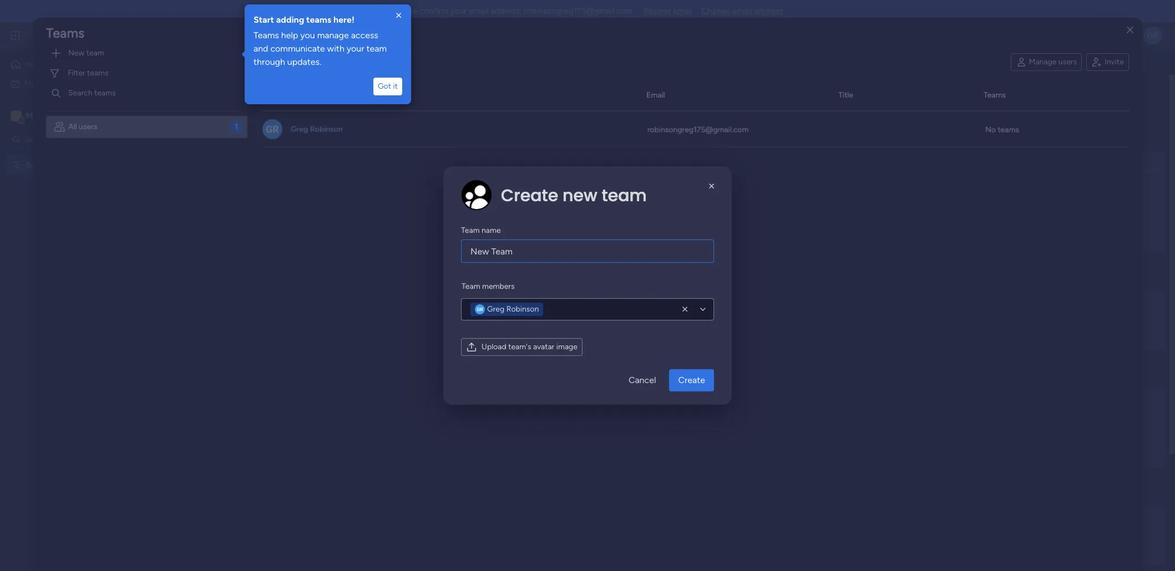 Task type: vqa. For each thing, say whether or not it's contained in the screenshot.
second Due
yes



Task type: locate. For each thing, give the bounding box(es) containing it.
email for change email address
[[733, 6, 752, 16]]

communicate
[[271, 43, 325, 54]]

0 vertical spatial date
[[491, 155, 506, 165]]

home button
[[7, 56, 119, 73]]

1 horizontal spatial main
[[261, 66, 277, 75]]

create for create
[[679, 375, 706, 386]]

greg robinson inside row
[[291, 124, 343, 134]]

members
[[482, 282, 515, 291]]

1 horizontal spatial invite
[[1105, 57, 1125, 67]]

team inside start adding teams here! teams help you manage access and communicate with your team through updates.
[[367, 43, 387, 54]]

due date up nov 23
[[475, 155, 506, 165]]

main
[[261, 66, 277, 75], [26, 110, 45, 121]]

1 with margin right image from the top
[[51, 48, 62, 59]]

1 vertical spatial your
[[347, 43, 365, 54]]

1 budget from the top
[[711, 155, 736, 165]]

calendar button
[[341, 62, 389, 80]]

1 horizontal spatial teams
[[254, 30, 279, 41]]

nov left 22
[[479, 159, 492, 167]]

and
[[254, 43, 268, 54]]

greg robinson inside create new team document
[[487, 305, 539, 314]]

confirm
[[420, 6, 449, 16]]

create new team
[[501, 183, 647, 207]]

your right confirm
[[451, 6, 467, 16]]

1 due date from the top
[[475, 155, 506, 165]]

0 vertical spatial create
[[501, 183, 559, 207]]

teams inside row
[[998, 124, 1020, 134]]

teams
[[306, 14, 332, 25], [94, 88, 116, 98], [998, 124, 1020, 134]]

invite / 1 button
[[1053, 62, 1108, 80]]

notes
[[635, 155, 657, 165], [635, 296, 657, 305]]

1 horizontal spatial create
[[679, 375, 706, 386]]

updates.
[[287, 57, 322, 67]]

email right resend
[[673, 6, 693, 16]]

all users
[[263, 25, 313, 41], [68, 122, 97, 132]]

0 vertical spatial greg
[[291, 124, 308, 134]]

1 vertical spatial budget field
[[708, 294, 739, 307]]

team left the name
[[461, 226, 480, 235]]

1 email from the left
[[469, 6, 489, 16]]

0 vertical spatial robinson
[[310, 124, 343, 134]]

0 vertical spatial due
[[475, 155, 489, 165]]

all users up communicate on the top left of the page
[[263, 25, 313, 41]]

0 vertical spatial nov
[[479, 159, 492, 167]]

1 vertical spatial priority
[[556, 296, 581, 305]]

1 priority from the top
[[556, 155, 581, 165]]

1 due from the top
[[475, 155, 489, 165]]

users down the workspace at left top
[[79, 122, 97, 132]]

2 email from the left
[[673, 6, 693, 16]]

greg robinson image
[[1145, 27, 1162, 44], [263, 119, 283, 139]]

email right change on the right
[[733, 6, 752, 16]]

0 horizontal spatial users
[[79, 122, 97, 132]]

team down meeting
[[602, 183, 647, 207]]

1 vertical spatial users
[[1059, 57, 1078, 67]]

greg robinson image inside row
[[263, 119, 283, 139]]

0 horizontal spatial robinsongreg175@gmail.com
[[524, 6, 633, 16]]

avatar
[[533, 343, 555, 352]]

0 vertical spatial notes field
[[632, 154, 659, 166]]

$1,500
[[712, 235, 735, 245]]

2 vertical spatial budget field
[[708, 392, 739, 404]]

0 vertical spatial column information image
[[514, 156, 523, 165]]

resend email link
[[643, 6, 693, 16]]

1 vertical spatial owner
[[404, 296, 427, 305]]

owner
[[404, 155, 427, 165], [404, 296, 427, 305], [404, 393, 427, 403]]

create inside button
[[679, 375, 706, 386]]

all up and
[[263, 25, 278, 41]]

0 horizontal spatial all
[[68, 122, 77, 132]]

nov
[[479, 159, 492, 167], [479, 178, 492, 187], [479, 198, 493, 207]]

nov left 23
[[479, 178, 492, 187]]

1 horizontal spatial all users
[[263, 25, 313, 41]]

greg robinson image down search field
[[263, 119, 283, 139]]

0 horizontal spatial main
[[26, 110, 45, 121]]

greg
[[291, 124, 308, 134], [487, 305, 505, 314]]

1 vertical spatial all
[[68, 122, 77, 132]]

due left 22
[[475, 155, 489, 165]]

budget
[[711, 155, 736, 165], [711, 296, 736, 305], [711, 393, 736, 403]]

0 horizontal spatial work
[[37, 79, 54, 88]]

1 vertical spatial robinson
[[507, 305, 539, 314]]

1 vertical spatial greg robinson image
[[263, 119, 283, 139]]

table down communicate on the top left of the page
[[279, 66, 298, 75]]

1 horizontal spatial greg robinson image
[[1145, 27, 1162, 44]]

budget for second the budget field from the bottom of the page
[[711, 296, 736, 305]]

1 vertical spatial due date field
[[472, 294, 509, 307]]

0 vertical spatial main
[[261, 66, 277, 75]]

priority up create new team
[[556, 155, 581, 165]]

close image
[[1127, 26, 1134, 34]]

greg down "person" popup button
[[291, 124, 308, 134]]

due date down team members
[[475, 296, 506, 305]]

0 vertical spatial priority field
[[553, 154, 583, 166]]

0 horizontal spatial greg
[[291, 124, 308, 134]]

1 vertical spatial greg robinson
[[487, 305, 539, 314]]

2 with margin right image from the top
[[51, 88, 62, 99]]

Team name text field
[[461, 240, 714, 263]]

3 owner field from the top
[[401, 392, 430, 404]]

main down and
[[261, 66, 277, 75]]

0 horizontal spatial teams
[[94, 88, 116, 98]]

0 vertical spatial greg robinson
[[291, 124, 343, 134]]

2 horizontal spatial team
[[602, 183, 647, 207]]

new team
[[68, 48, 104, 58]]

2 vertical spatial owner
[[404, 393, 427, 403]]

new
[[68, 48, 85, 58]]

1 vertical spatial all users
[[68, 122, 97, 132]]

your
[[451, 6, 467, 16], [347, 43, 365, 54]]

Due date field
[[472, 154, 509, 166], [472, 294, 509, 307]]

invite
[[1105, 57, 1125, 67], [1074, 66, 1093, 75]]

search
[[68, 88, 92, 98]]

due date field up nov 23
[[472, 154, 509, 166]]

teams right the search at the left
[[94, 88, 116, 98]]

email left address:
[[469, 6, 489, 16]]

work
[[90, 29, 110, 42], [37, 79, 54, 88]]

robinson
[[310, 124, 343, 134], [507, 305, 539, 314]]

start
[[254, 14, 274, 25]]

0 vertical spatial budget
[[711, 155, 736, 165]]

due date field for second column information icon from the top
[[472, 294, 509, 307]]

0 horizontal spatial your
[[347, 43, 365, 54]]

2 notes field from the top
[[632, 294, 659, 307]]

1 vertical spatial notes field
[[632, 294, 659, 307]]

1 vertical spatial nov
[[479, 178, 492, 187]]

1 horizontal spatial greg robinson
[[487, 305, 539, 314]]

row
[[263, 80, 1130, 111], [263, 111, 1130, 147]]

1 horizontal spatial teams
[[306, 14, 332, 25]]

your down access
[[347, 43, 365, 54]]

team down access
[[367, 43, 387, 54]]

0 vertical spatial your
[[451, 6, 467, 16]]

teams for search teams
[[94, 88, 116, 98]]

greg robinson image right close image
[[1145, 27, 1162, 44]]

manage users button
[[1011, 53, 1083, 71]]

0 vertical spatial notes
[[635, 155, 657, 165]]

with margin right image left new on the top of the page
[[51, 48, 62, 59]]

1 vertical spatial due date
[[475, 296, 506, 305]]

meeting
[[623, 159, 649, 168]]

1 vertical spatial priority field
[[553, 294, 583, 307]]

#1
[[48, 160, 57, 170]]

team
[[367, 43, 387, 54], [86, 48, 104, 58], [602, 183, 647, 207]]

nov left 21 at top left
[[479, 198, 493, 207]]

teams up you
[[306, 14, 332, 25]]

0 horizontal spatial table
[[279, 66, 298, 75]]

date for second column information icon from the top
[[491, 296, 506, 305]]

grid
[[263, 80, 1130, 570]]

1 horizontal spatial all
[[263, 25, 278, 41]]

Owner field
[[401, 154, 430, 166], [401, 294, 430, 307], [401, 392, 430, 404]]

Notes field
[[632, 154, 659, 166], [632, 294, 659, 307]]

due date field down team members
[[472, 294, 509, 307]]

3 email from the left
[[733, 6, 752, 16]]

main right workspace image
[[26, 110, 45, 121]]

0 vertical spatial due date
[[475, 155, 506, 165]]

2 horizontal spatial email
[[733, 6, 752, 16]]

1 horizontal spatial robinsongreg175@gmail.com
[[648, 124, 749, 134]]

1 vertical spatial work
[[37, 79, 54, 88]]

1 vertical spatial create
[[679, 375, 706, 386]]

date down members
[[491, 296, 506, 305]]

1 vertical spatial main
[[26, 110, 45, 121]]

budget for 1st the budget field from the top of the page
[[711, 155, 736, 165]]

2 vertical spatial teams
[[998, 124, 1020, 134]]

row containing greg robinson
[[263, 111, 1130, 147]]

teams inside search teams button
[[94, 88, 116, 98]]

email for resend email
[[673, 6, 693, 16]]

$500
[[715, 178, 732, 187]]

due down team members
[[475, 296, 489, 305]]

21
[[495, 198, 502, 207]]

2 vertical spatial owner field
[[401, 392, 430, 404]]

email
[[647, 90, 665, 100]]

1 due date field from the top
[[472, 154, 509, 166]]

1 row from the top
[[263, 80, 1130, 111]]

0 vertical spatial budget field
[[708, 154, 739, 166]]

0 horizontal spatial robinson
[[310, 124, 343, 134]]

all down the workspace at left top
[[68, 122, 77, 132]]

team members
[[462, 282, 515, 291]]

teams up new on the top of the page
[[46, 25, 85, 41]]

1 horizontal spatial email
[[673, 6, 693, 16]]

v2 overdue deadline image
[[456, 197, 465, 208]]

0 horizontal spatial create
[[501, 183, 559, 207]]

teams right no
[[998, 124, 1020, 134]]

2 column information image from the top
[[514, 296, 523, 305]]

board #1 list box
[[0, 153, 142, 324]]

teams up no
[[984, 90, 1006, 100]]

invite right /
[[1105, 57, 1125, 67]]

2 priority field from the top
[[553, 294, 583, 307]]

all users down the workspace at left top
[[68, 122, 97, 132]]

with margin right image for search teams
[[51, 88, 62, 99]]

table
[[279, 66, 298, 75], [314, 66, 333, 75]]

2 due from the top
[[475, 296, 489, 305]]

main table
[[261, 66, 298, 75]]

with margin right image inside search teams button
[[51, 88, 62, 99]]

1 vertical spatial notes
[[635, 296, 657, 305]]

work right my on the left top of the page
[[37, 79, 54, 88]]

row containing name
[[263, 80, 1130, 111]]

1 vertical spatial teams
[[94, 88, 116, 98]]

0 vertical spatial with margin right image
[[51, 48, 62, 59]]

0 vertical spatial work
[[90, 29, 110, 42]]

priority
[[556, 155, 581, 165], [556, 296, 581, 305]]

1 priority field from the top
[[553, 154, 583, 166]]

None field
[[472, 392, 509, 404], [553, 392, 583, 404], [632, 392, 659, 404], [472, 392, 509, 404], [553, 392, 583, 404], [632, 392, 659, 404]]

robinson down members
[[507, 305, 539, 314]]

1 vertical spatial greg
[[487, 305, 505, 314]]

teams up and
[[254, 30, 279, 41]]

select product image
[[10, 30, 21, 41]]

my
[[24, 79, 35, 88]]

invite / 1
[[1074, 66, 1103, 75]]

0 vertical spatial teams
[[306, 14, 332, 25]]

no teams
[[986, 124, 1020, 134]]

priority up image
[[556, 296, 581, 305]]

robinson down person at the left of the page
[[310, 124, 343, 134]]

greg robinson down "person" popup button
[[291, 124, 343, 134]]

2 row from the top
[[263, 111, 1130, 147]]

1 horizontal spatial team
[[367, 43, 387, 54]]

Priority field
[[553, 154, 583, 166], [553, 294, 583, 307]]

0 horizontal spatial invite
[[1074, 66, 1093, 75]]

1 horizontal spatial work
[[90, 29, 110, 42]]

/
[[1095, 66, 1098, 75]]

1 date from the top
[[491, 155, 506, 165]]

with margin right image inside the new team button
[[51, 48, 62, 59]]

users
[[281, 25, 313, 41], [1059, 57, 1078, 67], [79, 122, 97, 132]]

main inside workspace selection element
[[26, 110, 45, 121]]

users up communicate on the top left of the page
[[281, 25, 313, 41]]

teams
[[46, 25, 85, 41], [254, 30, 279, 41], [984, 90, 1006, 100]]

search teams button
[[46, 84, 240, 102]]

robinsongreg175@gmail.com inside row
[[648, 124, 749, 134]]

users right manage
[[1059, 57, 1078, 67]]

2 due date field from the top
[[472, 294, 509, 307]]

1 horizontal spatial robinson
[[507, 305, 539, 314]]

management
[[112, 29, 172, 42]]

work up the new team
[[90, 29, 110, 42]]

1 vertical spatial owner field
[[401, 294, 430, 307]]

None search field
[[263, 53, 396, 71]]

start adding teams here! heading
[[254, 13, 402, 27]]

you
[[301, 30, 315, 41]]

2 budget from the top
[[711, 296, 736, 305]]

column information image down members
[[514, 296, 523, 305]]

priority field up image
[[553, 294, 583, 307]]

Search by name or email search field
[[263, 53, 396, 71]]

nov for nov 22
[[479, 159, 492, 167]]

invite left /
[[1074, 66, 1093, 75]]

0 vertical spatial owner
[[404, 155, 427, 165]]

change email address
[[702, 6, 784, 16]]

with margin right image up main workspace
[[51, 88, 62, 99]]

1 vertical spatial budget
[[711, 296, 736, 305]]

team left members
[[462, 282, 481, 291]]

1 vertical spatial team
[[462, 282, 481, 291]]

2 vertical spatial budget
[[711, 393, 736, 403]]

1 inside button
[[1100, 66, 1103, 75]]

robinsongreg175@gmail.com
[[524, 6, 633, 16], [648, 124, 749, 134]]

with margin right image
[[51, 48, 62, 59], [51, 88, 62, 99]]

greg down members
[[487, 305, 505, 314]]

1 horizontal spatial table
[[314, 66, 333, 75]]

date up 23
[[491, 155, 506, 165]]

1 owner from the top
[[404, 155, 427, 165]]

option
[[0, 155, 142, 157]]

2 date from the top
[[491, 296, 506, 305]]

Budget field
[[708, 154, 739, 166], [708, 294, 739, 307], [708, 392, 739, 404]]

1 horizontal spatial 1
[[1100, 66, 1103, 75]]

3 budget from the top
[[711, 393, 736, 403]]

table down "with"
[[314, 66, 333, 75]]

create
[[501, 183, 559, 207], [679, 375, 706, 386]]

nov for nov 21
[[479, 198, 493, 207]]

3 owner from the top
[[404, 393, 427, 403]]

1
[[1100, 66, 1103, 75], [235, 122, 238, 132]]

priority field up create new team
[[553, 154, 583, 166]]

0 vertical spatial robinsongreg175@gmail.com
[[524, 6, 633, 16]]

column information image right 22
[[514, 156, 523, 165]]

1 horizontal spatial greg
[[487, 305, 505, 314]]

2 budget field from the top
[[708, 294, 739, 307]]

date
[[491, 155, 506, 165], [491, 296, 506, 305]]

1 horizontal spatial your
[[451, 6, 467, 16]]

v2 done deadline image
[[456, 158, 465, 168]]

2 horizontal spatial teams
[[984, 90, 1006, 100]]

greg robinson down members
[[487, 305, 539, 314]]

column information image
[[514, 156, 523, 165], [514, 296, 523, 305]]

due date for second column information icon from the top
[[475, 296, 506, 305]]

email
[[469, 6, 489, 16], [673, 6, 693, 16], [733, 6, 752, 16]]

1 vertical spatial date
[[491, 296, 506, 305]]

person
[[315, 96, 339, 105]]

due date for 2nd column information icon from the bottom
[[475, 155, 506, 165]]

0 vertical spatial owner field
[[401, 154, 430, 166]]

0 horizontal spatial team
[[86, 48, 104, 58]]

2 due date from the top
[[475, 296, 506, 305]]

new team button
[[46, 44, 109, 62]]

1 vertical spatial due
[[475, 296, 489, 305]]

2 owner field from the top
[[401, 294, 430, 307]]

team right new on the top of the page
[[86, 48, 104, 58]]

do
[[209, 132, 222, 146]]

manage
[[1030, 57, 1057, 67]]

1 vertical spatial with margin right image
[[51, 88, 62, 99]]

v2 search image
[[250, 94, 258, 107]]

main workspace
[[26, 110, 91, 121]]

work inside button
[[37, 79, 54, 88]]

1 vertical spatial column information image
[[514, 296, 523, 305]]

2 horizontal spatial teams
[[998, 124, 1020, 134]]

2 vertical spatial nov
[[479, 198, 493, 207]]

nov for nov 23
[[479, 178, 492, 187]]

0 vertical spatial due date field
[[472, 154, 509, 166]]

main inside button
[[261, 66, 277, 75]]

users inside button
[[1059, 57, 1078, 67]]



Task type: describe. For each thing, give the bounding box(es) containing it.
teams inside start adding teams here! teams help you manage access and communicate with your team through updates.
[[306, 14, 332, 25]]

0 vertical spatial all
[[263, 25, 278, 41]]

greg inside create new team document
[[487, 305, 505, 314]]

teams inside start adding teams here! teams help you manage access and communicate with your team through updates.
[[254, 30, 279, 41]]

here!
[[334, 14, 355, 25]]

0 horizontal spatial teams
[[46, 25, 85, 41]]

nov 22
[[479, 159, 502, 167]]

new
[[563, 183, 598, 207]]

change email address link
[[702, 6, 784, 16]]

2 notes from the top
[[635, 296, 657, 305]]

upload team's avatar image
[[482, 343, 578, 352]]

1 notes field from the top
[[632, 154, 659, 166]]

grid containing name
[[263, 80, 1130, 570]]

0 horizontal spatial all users
[[68, 122, 97, 132]]

name
[[482, 226, 501, 235]]

monday work management
[[49, 29, 172, 42]]

help
[[281, 30, 298, 41]]

sort by any column image
[[405, 95, 422, 106]]

got it button
[[374, 78, 402, 95]]

arrow down image
[[388, 94, 401, 107]]

nov 23
[[479, 178, 502, 187]]

workspace
[[47, 110, 91, 121]]

notes
[[651, 159, 669, 168]]

create button
[[670, 370, 714, 392]]

teams for no teams
[[998, 124, 1020, 134]]

got it
[[378, 82, 398, 91]]

main table button
[[244, 62, 306, 80]]

meeting notes
[[623, 159, 669, 168]]

title
[[839, 90, 854, 100]]

image
[[557, 343, 578, 352]]

team inside button
[[86, 48, 104, 58]]

manage
[[317, 30, 349, 41]]

manage users
[[1030, 57, 1078, 67]]

with margin right image for new team
[[51, 48, 62, 59]]

robinson inside create new team document
[[507, 305, 539, 314]]

23
[[494, 178, 502, 187]]

through
[[254, 57, 285, 67]]

date for 2nd column information icon from the bottom
[[491, 155, 506, 165]]

1 vertical spatial 1
[[235, 122, 238, 132]]

due date field for 2nd column information icon from the bottom
[[472, 154, 509, 166]]

home
[[26, 59, 47, 69]]

2 vertical spatial users
[[79, 122, 97, 132]]

adding
[[276, 14, 304, 25]]

got
[[378, 82, 391, 91]]

monday
[[49, 29, 87, 42]]

v2 expand column image
[[444, 152, 451, 162]]

greg robinson link
[[289, 124, 345, 135]]

team name
[[461, 226, 501, 235]]

address
[[754, 6, 784, 16]]

please
[[394, 6, 418, 16]]

$1,000
[[712, 159, 735, 167]]

3 budget field from the top
[[708, 392, 739, 404]]

team avatar image
[[461, 180, 492, 211]]

cancel
[[629, 375, 656, 386]]

work for monday
[[90, 29, 110, 42]]

to-
[[191, 132, 209, 146]]

board #1
[[26, 160, 57, 170]]

create for create new team
[[501, 183, 559, 207]]

table button
[[306, 62, 341, 80]]

resend email
[[643, 6, 693, 16]]

due for 2nd column information icon from the bottom
[[475, 155, 489, 165]]

calendar
[[349, 66, 380, 75]]

person button
[[297, 92, 345, 109]]

main for main workspace
[[26, 110, 45, 121]]

start adding teams here! teams help you manage access and communicate with your team through updates.
[[254, 14, 389, 67]]

please confirm your email address: robinsongreg175@gmail.com
[[394, 6, 633, 16]]

0 vertical spatial all users
[[263, 25, 313, 41]]

access
[[351, 30, 378, 41]]

resend
[[643, 6, 671, 16]]

22
[[494, 159, 502, 167]]

team for team name
[[461, 226, 480, 235]]

invite button
[[1087, 53, 1130, 71]]

invite for invite
[[1105, 57, 1125, 67]]

change
[[702, 6, 731, 16]]

upload
[[482, 343, 507, 352]]

Search field
[[258, 93, 291, 108]]

work for my
[[37, 79, 54, 88]]

1 budget field from the top
[[708, 154, 739, 166]]

robinson inside row
[[310, 124, 343, 134]]

name
[[274, 90, 295, 100]]

no
[[986, 124, 996, 134]]

filter button
[[349, 92, 401, 109]]

1 owner field from the top
[[401, 154, 430, 166]]

team for team members
[[462, 282, 481, 291]]

To-do field
[[188, 132, 225, 147]]

cancel button
[[620, 370, 665, 392]]

2 owner from the top
[[404, 296, 427, 305]]

2 table from the left
[[314, 66, 333, 75]]

team inside document
[[602, 183, 647, 207]]

invite for invite / 1
[[1074, 66, 1093, 75]]

2 priority from the top
[[556, 296, 581, 305]]

0 vertical spatial users
[[281, 25, 313, 41]]

your inside start adding teams here! teams help you manage access and communicate with your team through updates.
[[347, 43, 365, 54]]

board
[[26, 160, 46, 170]]

search teams
[[68, 88, 116, 98]]

to-do
[[191, 132, 222, 146]]

team's
[[509, 343, 531, 352]]

0 vertical spatial greg robinson image
[[1145, 27, 1162, 44]]

workspace selection element
[[11, 109, 93, 124]]

workspace image
[[11, 110, 22, 122]]

with
[[327, 43, 345, 54]]

my work button
[[7, 75, 119, 92]]

Search in workspace field
[[23, 133, 93, 146]]

high
[[560, 158, 576, 168]]

greg robinson element
[[471, 303, 544, 316]]

1 notes from the top
[[635, 155, 657, 165]]

nov 21
[[479, 198, 502, 207]]

create new team document
[[444, 167, 732, 405]]

my work
[[24, 79, 54, 88]]

filter
[[367, 96, 384, 105]]

1 table from the left
[[279, 66, 298, 75]]

budget for 1st the budget field from the bottom
[[711, 393, 736, 403]]

1 column information image from the top
[[514, 156, 523, 165]]

close image
[[707, 181, 718, 192]]

upload team's avatar image button
[[461, 339, 583, 356]]

close image
[[394, 10, 405, 21]]

main for main table
[[261, 66, 277, 75]]

teams inside row
[[984, 90, 1006, 100]]

create new team dialog
[[0, 0, 1176, 572]]

address:
[[491, 6, 522, 16]]

it
[[393, 82, 398, 91]]

m
[[13, 111, 19, 120]]

due for second column information icon from the top
[[475, 296, 489, 305]]



